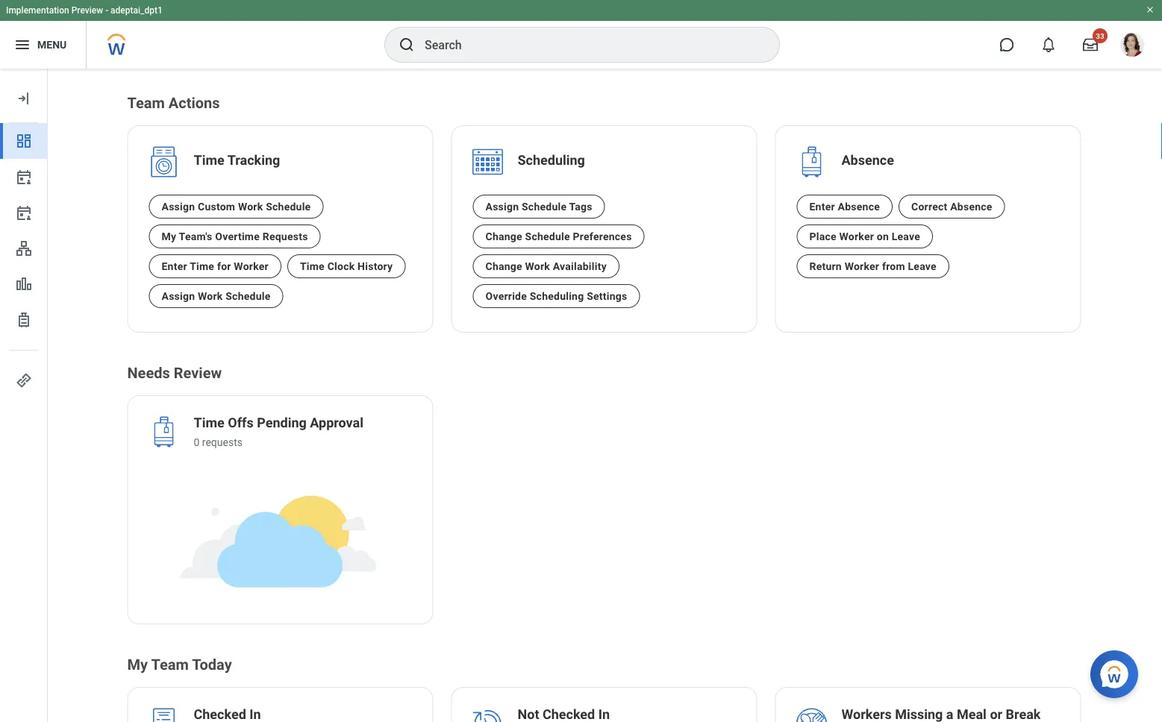 Task type: locate. For each thing, give the bounding box(es) containing it.
leave right on
[[892, 231, 921, 243]]

1 change from the top
[[486, 231, 523, 243]]

1 vertical spatial enter
[[162, 260, 187, 273]]

work for change work availability
[[525, 260, 550, 273]]

assign schedule tags button
[[473, 195, 605, 219]]

menu
[[37, 39, 67, 51]]

work down enter time for worker
[[198, 290, 223, 303]]

enter absence
[[810, 201, 880, 213]]

1 horizontal spatial enter
[[810, 201, 835, 213]]

scheduling
[[518, 153, 585, 168], [530, 290, 584, 303]]

enter absence button
[[797, 195, 893, 219]]

1 vertical spatial leave
[[908, 260, 937, 273]]

time for time clock history
[[300, 260, 325, 273]]

navigation pane region
[[0, 69, 48, 723]]

assign inside button
[[162, 201, 195, 213]]

override
[[486, 290, 527, 303]]

implementation preview -   adeptai_dpt1
[[6, 5, 163, 16]]

history
[[358, 260, 393, 273]]

change down assign schedule tags
[[486, 231, 523, 243]]

enter up place
[[810, 201, 835, 213]]

change inside the change schedule preferences button
[[486, 231, 523, 243]]

assign for scheduling
[[486, 201, 519, 213]]

0 vertical spatial enter
[[810, 201, 835, 213]]

schedule up the change work availability button
[[525, 231, 570, 243]]

team
[[127, 94, 165, 112], [151, 657, 189, 674]]

0 horizontal spatial work
[[198, 290, 223, 303]]

profile logan mcneil image
[[1121, 33, 1145, 60]]

absence right correct
[[951, 201, 993, 213]]

1 vertical spatial my
[[127, 657, 148, 674]]

inbox large image
[[1083, 37, 1098, 52]]

enter time for worker button
[[149, 255, 281, 279]]

schedule up "requests"
[[266, 201, 311, 213]]

assign up team's
[[162, 201, 195, 213]]

assign work schedule button
[[149, 285, 283, 308]]

2 change from the top
[[486, 260, 523, 273]]

requests
[[263, 231, 308, 243]]

0 vertical spatial work
[[238, 201, 263, 213]]

time up 0
[[194, 416, 225, 431]]

schedule inside button
[[266, 201, 311, 213]]

1 horizontal spatial my
[[162, 231, 176, 243]]

scheduling up assign schedule tags
[[518, 153, 585, 168]]

actions
[[169, 94, 220, 112]]

change
[[486, 231, 523, 243], [486, 260, 523, 273]]

work up override scheduling settings button
[[525, 260, 550, 273]]

worker left on
[[840, 231, 874, 243]]

change up override
[[486, 260, 523, 273]]

scheduling down the change work availability button
[[530, 290, 584, 303]]

calendar user solid image
[[15, 168, 33, 186], [15, 204, 33, 222]]

change schedule preferences button
[[473, 225, 645, 249]]

time left the tracking
[[194, 153, 225, 168]]

2 vertical spatial work
[[198, 290, 223, 303]]

return
[[810, 260, 842, 273]]

preview
[[71, 5, 103, 16]]

time left the 'clock'
[[300, 260, 325, 273]]

my left the today
[[127, 657, 148, 674]]

0 vertical spatial team
[[127, 94, 165, 112]]

time for time offs pending approval 0 requests
[[194, 416, 225, 431]]

my
[[162, 231, 176, 243], [127, 657, 148, 674]]

from
[[883, 260, 906, 273]]

0 requests element
[[194, 435, 364, 450]]

calendar user solid image down dashboard 'image'
[[15, 168, 33, 186]]

work
[[238, 201, 263, 213], [525, 260, 550, 273], [198, 290, 223, 303]]

0 vertical spatial leave
[[892, 231, 921, 243]]

dashboard image
[[15, 132, 33, 150]]

leave for return worker from leave
[[908, 260, 937, 273]]

0 vertical spatial my
[[162, 231, 176, 243]]

needs
[[127, 364, 170, 382]]

2 horizontal spatial work
[[525, 260, 550, 273]]

enter down team's
[[162, 260, 187, 273]]

0 vertical spatial scheduling
[[518, 153, 585, 168]]

return worker from leave
[[810, 260, 937, 273]]

leave right from
[[908, 260, 937, 273]]

worker
[[840, 231, 874, 243], [234, 260, 269, 273], [845, 260, 880, 273]]

leave
[[892, 231, 921, 243], [908, 260, 937, 273]]

enter
[[810, 201, 835, 213], [162, 260, 187, 273]]

scheduling inside override scheduling settings button
[[530, 290, 584, 303]]

approval
[[310, 416, 364, 431]]

assign
[[162, 201, 195, 213], [486, 201, 519, 213], [162, 290, 195, 303]]

work up overtime
[[238, 201, 263, 213]]

place worker on leave
[[810, 231, 921, 243]]

1 vertical spatial calendar user solid image
[[15, 204, 33, 222]]

override scheduling settings button
[[473, 285, 640, 308]]

my left team's
[[162, 231, 176, 243]]

my team's overtime requests button
[[149, 225, 321, 249]]

1 vertical spatial team
[[151, 657, 189, 674]]

worker for return
[[845, 260, 880, 273]]

absence
[[842, 153, 895, 168], [838, 201, 880, 213], [951, 201, 993, 213]]

clock
[[328, 260, 355, 273]]

1 vertical spatial change
[[486, 260, 523, 273]]

absence up place worker on leave button on the right top of the page
[[838, 201, 880, 213]]

worker down place worker on leave button on the right top of the page
[[845, 260, 880, 273]]

change work availability
[[486, 260, 607, 273]]

my inside button
[[162, 231, 176, 243]]

0 horizontal spatial enter
[[162, 260, 187, 273]]

change inside the change work availability button
[[486, 260, 523, 273]]

team left actions
[[127, 94, 165, 112]]

time for time tracking
[[194, 153, 225, 168]]

Search Workday  search field
[[425, 28, 749, 61]]

justify image
[[13, 36, 31, 54]]

schedule
[[266, 201, 311, 213], [522, 201, 567, 213], [525, 231, 570, 243], [226, 290, 271, 303]]

1 vertical spatial scheduling
[[530, 290, 584, 303]]

calendar user solid image up view team image
[[15, 204, 33, 222]]

0 horizontal spatial my
[[127, 657, 148, 674]]

assign up change schedule preferences
[[486, 201, 519, 213]]

correct absence button
[[899, 195, 1006, 219]]

1 vertical spatial work
[[525, 260, 550, 273]]

0 vertical spatial change
[[486, 231, 523, 243]]

assign down enter time for worker
[[162, 290, 195, 303]]

assign schedule tags
[[486, 201, 593, 213]]

time inside time offs pending approval 0 requests
[[194, 416, 225, 431]]

time
[[194, 153, 225, 168], [190, 260, 214, 273], [300, 260, 325, 273], [194, 416, 225, 431]]

task timeoff image
[[15, 311, 33, 329]]

review
[[174, 364, 222, 382]]

1 horizontal spatial work
[[238, 201, 263, 213]]

0 vertical spatial calendar user solid image
[[15, 168, 33, 186]]

team's
[[179, 231, 212, 243]]

time tracking element
[[194, 152, 280, 172]]

team left the today
[[151, 657, 189, 674]]

change for change schedule preferences
[[486, 231, 523, 243]]



Task type: vqa. For each thing, say whether or not it's contained in the screenshot.
$95.00
no



Task type: describe. For each thing, give the bounding box(es) containing it.
2 calendar user solid image from the top
[[15, 204, 33, 222]]

menu button
[[0, 21, 86, 69]]

on
[[877, 231, 889, 243]]

time offs pending approval element
[[194, 414, 364, 435]]

time clock history
[[300, 260, 393, 273]]

offs
[[228, 416, 254, 431]]

today
[[192, 657, 232, 674]]

absence for correct absence
[[951, 201, 993, 213]]

tracking
[[228, 153, 280, 168]]

my for my team's overtime requests
[[162, 231, 176, 243]]

absence element
[[842, 152, 895, 172]]

close environment banner image
[[1146, 5, 1155, 14]]

team actions
[[127, 94, 220, 112]]

worker right the for
[[234, 260, 269, 273]]

settings
[[587, 290, 628, 303]]

enter time for worker
[[162, 260, 269, 273]]

enter for enter time for worker
[[162, 260, 187, 273]]

change for change work availability
[[486, 260, 523, 273]]

for
[[217, 260, 231, 273]]

pending
[[257, 416, 307, 431]]

not checked in element
[[518, 707, 610, 723]]

time offs pending approval 0 requests
[[194, 416, 364, 449]]

overtime
[[215, 231, 260, 243]]

search image
[[398, 36, 416, 54]]

custom
[[198, 201, 235, 213]]

assign custom work schedule button
[[149, 195, 324, 219]]

preferences
[[573, 231, 632, 243]]

time clock history button
[[287, 255, 406, 279]]

override scheduling settings
[[486, 290, 628, 303]]

menu banner
[[0, 0, 1163, 69]]

change work availability button
[[473, 255, 620, 279]]

correct absence
[[912, 201, 993, 213]]

my for my team today
[[127, 657, 148, 674]]

place worker on leave button
[[797, 225, 933, 249]]

availability
[[553, 260, 607, 273]]

33
[[1096, 31, 1105, 40]]

absence up "enter absence" button
[[842, 153, 895, 168]]

view team image
[[15, 240, 33, 258]]

my team's overtime requests
[[162, 231, 308, 243]]

0
[[194, 437, 200, 449]]

work inside button
[[238, 201, 263, 213]]

correct
[[912, 201, 948, 213]]

adeptai_dpt1
[[111, 5, 163, 16]]

scheduling element
[[518, 152, 585, 172]]

leave for place worker on leave
[[892, 231, 921, 243]]

chart image
[[15, 276, 33, 293]]

implementation
[[6, 5, 69, 16]]

checked in element
[[194, 707, 261, 723]]

tags
[[569, 201, 593, 213]]

time tracking
[[194, 153, 280, 168]]

needs review
[[127, 364, 222, 382]]

link image
[[15, 372, 33, 390]]

transformation import image
[[15, 90, 33, 108]]

time left the for
[[190, 260, 214, 273]]

return worker from leave button
[[797, 255, 950, 279]]

enter for enter absence
[[810, 201, 835, 213]]

notifications large image
[[1042, 37, 1057, 52]]

my team today
[[127, 657, 232, 674]]

workers missing a meal or break element
[[842, 707, 1041, 723]]

1 calendar user solid image from the top
[[15, 168, 33, 186]]

absence for enter absence
[[838, 201, 880, 213]]

place
[[810, 231, 837, 243]]

assign custom work schedule
[[162, 201, 311, 213]]

assign work schedule
[[162, 290, 271, 303]]

requests
[[202, 437, 243, 449]]

assign for time tracking
[[162, 201, 195, 213]]

schedule up the change schedule preferences button
[[522, 201, 567, 213]]

-
[[105, 5, 108, 16]]

worker for place
[[840, 231, 874, 243]]

work for assign work schedule
[[198, 290, 223, 303]]

change schedule preferences
[[486, 231, 632, 243]]

33 button
[[1075, 28, 1108, 61]]

schedule down the for
[[226, 290, 271, 303]]



